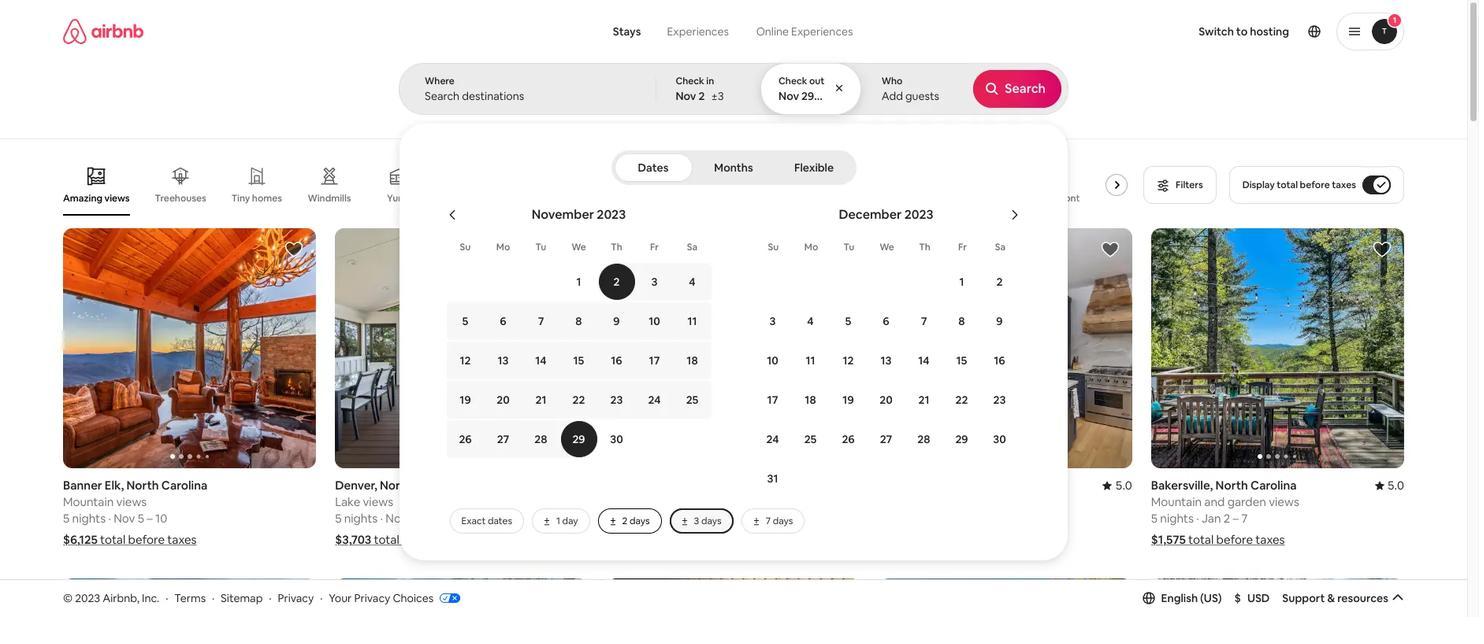 Task type: vqa. For each thing, say whether or not it's contained in the screenshot.
ADD GUESTS button
no



Task type: describe. For each thing, give the bounding box(es) containing it.
windmills
[[308, 192, 351, 205]]

1 day
[[556, 515, 578, 528]]

1 fr from the left
[[650, 241, 659, 254]]

2 14 button from the left
[[905, 342, 943, 380]]

1 19 button from the left
[[446, 381, 484, 419]]

garden
[[1228, 495, 1266, 510]]

homes
[[252, 192, 282, 205]]

switch to hosting link
[[1189, 15, 1299, 48]]

2 15 button from the left
[[943, 342, 981, 380]]

9 for first 9 button from the right
[[996, 314, 1003, 329]]

english (us)
[[1161, 592, 1222, 606]]

2 7 button from the left
[[905, 303, 943, 340]]

airbnb,
[[103, 592, 139, 606]]

calendar application
[[418, 190, 1479, 503]]

yurts
[[387, 192, 411, 205]]

$ usd
[[1235, 592, 1270, 606]]

before inside bakersville, north carolina mountain and garden views 5 nights · jan 2 – 7 $1,575 total before taxes
[[1216, 533, 1253, 548]]

1 5 button from the left
[[446, 303, 484, 340]]

terms · sitemap · privacy ·
[[174, 592, 323, 606]]

1 horizontal spatial 25 button
[[792, 421, 829, 459]]

11 for bottommost 11 'button'
[[806, 354, 815, 368]]

18 for the bottom 18 button
[[805, 393, 816, 407]]

0 horizontal spatial 24 button
[[636, 381, 673, 419]]

check out nov 29 ±3
[[779, 75, 833, 103]]

treehouses
[[155, 192, 206, 205]]

2 th from the left
[[919, 241, 931, 254]]

7 inside bakersville, north carolina mountain and garden views 5 nights · jan 2 – 7 $1,575 total before taxes
[[1242, 512, 1248, 527]]

2 26 button from the left
[[829, 421, 867, 459]]

11 for left 11 'button'
[[688, 314, 697, 329]]

· inside "banner elk, north carolina mountain views 5 nights · nov 5 – 10 $6,125 total before taxes"
[[108, 512, 111, 527]]

stays button
[[600, 16, 654, 47]]

2 12 button from the left
[[829, 342, 867, 380]]

$2,853
[[607, 533, 644, 548]]

november
[[532, 206, 594, 223]]

5.0 out of 5 average rating image
[[1103, 478, 1132, 493]]

1 1 button from the left
[[560, 263, 598, 301]]

english
[[1161, 592, 1198, 606]]

lake
[[335, 495, 360, 510]]

0 horizontal spatial 25
[[686, 393, 699, 407]]

1 7 button from the left
[[522, 303, 560, 340]]

1 22 button from the left
[[560, 381, 598, 419]]

0 horizontal spatial 29
[[572, 433, 585, 447]]

2 8 button from the left
[[943, 303, 981, 340]]

1 we from the left
[[572, 241, 586, 254]]

support
[[1283, 592, 1325, 606]]

±3 for nov 29
[[821, 89, 833, 103]]

2 fr from the left
[[958, 241, 967, 254]]

2 22 from the left
[[956, 393, 968, 407]]

28 for 1st 28 button from the left
[[535, 433, 547, 447]]

5 inside bakersville, north carolina mountain and garden views 5 nights · jan 2 – 7 $1,575 total before taxes
[[1151, 512, 1158, 527]]

1 mo from the left
[[496, 241, 510, 254]]

2 29 button from the left
[[943, 421, 981, 459]]

5.0 for 5.0 out of 5 average rating image
[[1116, 478, 1132, 493]]

guests
[[905, 89, 939, 103]]

0 vertical spatial 3 button
[[636, 263, 673, 301]]

months button
[[695, 154, 772, 182]]

7 days
[[766, 515, 793, 528]]

8 for 1st 8 button from right
[[959, 314, 965, 329]]

nov inside check in nov 2 ±3
[[676, 89, 696, 103]]

filters button
[[1144, 166, 1217, 204]]

dates
[[488, 515, 512, 528]]

online experiences link
[[742, 16, 867, 47]]

views inside mountain views 5 nights · nov 3 – 8 $2,853 total before taxes
[[660, 495, 691, 510]]

2 28 button from the left
[[905, 421, 943, 459]]

$
[[1235, 592, 1241, 606]]

12 for second 12 button from left
[[843, 354, 854, 368]]

your
[[329, 592, 352, 606]]

$3,703
[[335, 533, 371, 548]]

1 horizontal spatial 17 button
[[754, 381, 792, 419]]

1 15 button from the left
[[560, 342, 598, 380]]

bakersville, north carolina mountain and garden views 5 nights · jan 2 – 7 $1,575 total before taxes
[[1151, 478, 1299, 548]]

1 vertical spatial 10
[[767, 354, 778, 368]]

1 8 button from the left
[[560, 303, 598, 340]]

to
[[1236, 24, 1248, 39]]

bakersville,
[[1151, 478, 1213, 493]]

0 horizontal spatial 17 button
[[636, 342, 673, 380]]

(us)
[[1200, 592, 1222, 606]]

check in nov 2 ±3
[[676, 75, 724, 103]]

none search field containing november 2023
[[399, 0, 1479, 561]]

usd
[[1247, 592, 1270, 606]]

1 horizontal spatial 24 button
[[754, 421, 792, 459]]

hosting
[[1250, 24, 1289, 39]]

nov inside "banner elk, north carolina mountain views 5 nights · nov 5 – 10 $6,125 total before taxes"
[[114, 512, 135, 527]]

2 9 button from the left
[[981, 303, 1019, 340]]

1 28 button from the left
[[522, 421, 560, 459]]

2023 for november
[[597, 206, 626, 223]]

31 button
[[754, 460, 792, 498]]

flexible button
[[775, 154, 853, 182]]

online experiences
[[756, 24, 853, 39]]

0 horizontal spatial 18 button
[[673, 342, 711, 380]]

show
[[697, 522, 726, 536]]

dates
[[638, 161, 669, 175]]

2 20 button from the left
[[867, 381, 905, 419]]

add to wishlist: boone, north carolina image
[[829, 240, 848, 259]]

9 for 2nd 9 button from the right
[[613, 314, 620, 329]]

1 inside dropdown button
[[1393, 15, 1397, 25]]

14 for 2nd 14 'button' from the left
[[918, 354, 930, 368]]

in
[[706, 75, 714, 87]]

2 inside check in nov 2 ±3
[[699, 89, 705, 103]]

0 vertical spatial 10
[[649, 314, 660, 329]]

1 privacy from the left
[[278, 592, 314, 606]]

display
[[1243, 179, 1275, 192]]

add to wishlist: bakersville, north carolina image
[[1373, 240, 1392, 259]]

0 vertical spatial 4 button
[[673, 263, 711, 301]]

add to wishlist: purlear, north carolina image
[[285, 591, 304, 610]]

mountain views 5 nights · nov 3 – 8 $2,853 total before taxes
[[607, 495, 743, 548]]

1 horizontal spatial 3 button
[[754, 303, 792, 340]]

1 22 from the left
[[573, 393, 585, 407]]

and
[[1205, 495, 1225, 510]]

show map button
[[682, 510, 786, 548]]

switch
[[1199, 24, 1234, 39]]

5 inside mountain views 5 nights · nov 3 – 8 $2,853 total before taxes
[[607, 512, 614, 527]]

31
[[767, 472, 778, 486]]

map
[[728, 522, 751, 536]]

elk,
[[105, 478, 124, 493]]

display total before taxes
[[1243, 179, 1356, 192]]

4 for topmost 4 button
[[689, 275, 696, 289]]

2 experiences from the left
[[791, 24, 853, 39]]

your privacy choices link
[[329, 592, 460, 607]]

exact dates
[[461, 515, 512, 528]]

$6,125
[[63, 533, 98, 548]]

support & resources button
[[1283, 592, 1404, 606]]

1 vertical spatial 11 button
[[792, 342, 829, 380]]

choices
[[393, 592, 434, 606]]

check for 2
[[676, 75, 704, 87]]

experiences button
[[654, 16, 742, 47]]

day
[[562, 515, 578, 528]]

privacy inside "link"
[[354, 592, 390, 606]]

2 tu from the left
[[844, 241, 855, 254]]

total inside bakersville, north carolina mountain and garden views 5 nights · jan 2 – 7 $1,575 total before taxes
[[1189, 533, 1214, 548]]

terms
[[174, 592, 206, 606]]

– inside bakersville, north carolina mountain and garden views 5 nights · jan 2 – 7 $1,575 total before taxes
[[1233, 512, 1239, 527]]

nights inside "banner elk, north carolina mountain views 5 nights · nov 5 – 10 $6,125 total before taxes"
[[72, 512, 106, 527]]

support & resources
[[1283, 592, 1389, 606]]

0 horizontal spatial 10 button
[[636, 303, 673, 340]]

banner
[[63, 478, 102, 493]]

banner elk, north carolina mountain views 5 nights · nov 5 – 10 $6,125 total before taxes
[[63, 478, 208, 548]]

switch to hosting
[[1199, 24, 1289, 39]]

amazing views
[[63, 192, 130, 205]]

2 27 button from the left
[[867, 421, 905, 459]]

add to wishlist: banner elk, north carolina image
[[285, 240, 304, 259]]

profile element
[[891, 0, 1404, 63]]

2 21 button from the left
[[905, 381, 943, 419]]

© 2023 airbnb, inc. ·
[[63, 592, 168, 606]]

21 for 2nd 21 button from the left
[[919, 393, 930, 407]]

1 23 button from the left
[[598, 381, 636, 419]]

what can we help you find? tab list
[[600, 16, 742, 47]]

±3 for nov 2
[[711, 89, 724, 103]]

17 for the left 17 button
[[649, 354, 660, 368]]

3 days
[[694, 515, 722, 528]]

1 26 button from the left
[[446, 421, 484, 459]]

8 for first 8 button from left
[[576, 314, 582, 329]]

months
[[714, 161, 753, 175]]

tab list inside stays 'tab panel'
[[614, 151, 853, 185]]

add to wishlist: mooresville, north carolina image
[[1373, 591, 1392, 610]]

10 inside "banner elk, north carolina mountain views 5 nights · nov 5 – 10 $6,125 total before taxes"
[[155, 512, 167, 527]]

nights inside mountain views 5 nights · nov 3 – 8 $2,853 total before taxes
[[616, 512, 650, 527]]

2 22 button from the left
[[943, 381, 981, 419]]

17 for 17 button to the right
[[767, 393, 778, 407]]

1 sa from the left
[[687, 241, 698, 254]]

north for denver,
[[380, 478, 412, 493]]

30 for first '30' button from right
[[993, 433, 1006, 447]]

2 30 button from the left
[[981, 421, 1019, 459]]

12 for second 12 button from right
[[460, 354, 471, 368]]

2 15 from the left
[[956, 354, 967, 368]]

taxes inside mountain views 5 nights · nov 3 – 8 $2,853 total before taxes
[[714, 533, 743, 548]]

2 horizontal spatial 29
[[955, 433, 968, 447]]

2 horizontal spatial 6
[[883, 314, 889, 329]]

26 for 1st 26 button from right
[[842, 433, 855, 447]]

taxes inside button
[[1332, 179, 1356, 192]]

0 horizontal spatial 11 button
[[673, 303, 711, 340]]

resources
[[1338, 592, 1389, 606]]

your privacy choices
[[329, 592, 434, 606]]

23 for first 23 button from left
[[610, 393, 623, 407]]

english (us) button
[[1142, 592, 1222, 606]]

taxes inside "banner elk, north carolina mountain views 5 nights · nov 5 – 10 $6,125 total before taxes"
[[167, 533, 197, 548]]

views inside denver, north carolina lake views 5 nights · nov 1 – 6 $3,703 total before taxes
[[363, 495, 393, 510]]

dates button
[[614, 154, 692, 182]]

before inside mountain views 5 nights · nov 3 – 8 $2,853 total before taxes
[[675, 533, 711, 548]]

north for bakersville,
[[1216, 478, 1248, 493]]

1 th from the left
[[611, 241, 622, 254]]

1 21 button from the left
[[522, 381, 560, 419]]

privacy link
[[278, 592, 314, 606]]

2 1 button from the left
[[943, 263, 981, 301]]

18 for the leftmost 18 button
[[687, 354, 698, 368]]



Task type: locate. For each thing, give the bounding box(es) containing it.
before down 3 days
[[675, 533, 711, 548]]

1 horizontal spatial privacy
[[354, 592, 390, 606]]

5.0 for 5.0 out of 5 average rating icon
[[1388, 478, 1404, 493]]

1 horizontal spatial 9 button
[[981, 303, 1019, 340]]

terms link
[[174, 592, 206, 606]]

1 horizontal spatial 9
[[996, 314, 1003, 329]]

north inside "banner elk, north carolina mountain views 5 nights · nov 5 – 10 $6,125 total before taxes"
[[126, 478, 159, 493]]

2 su from the left
[[768, 241, 779, 254]]

1 29 button from the left
[[560, 421, 598, 459]]

1 horizontal spatial 27 button
[[867, 421, 905, 459]]

december
[[839, 206, 902, 223]]

2 mo from the left
[[804, 241, 818, 254]]

th down november 2023
[[611, 241, 622, 254]]

1 vertical spatial 24
[[766, 433, 779, 447]]

0 vertical spatial 10 button
[[636, 303, 673, 340]]

2 north from the left
[[380, 478, 412, 493]]

check inside check out nov 29 ±3
[[779, 75, 807, 87]]

su
[[460, 241, 471, 254], [768, 241, 779, 254]]

±3 down in
[[711, 89, 724, 103]]

12 button
[[446, 342, 484, 380], [829, 342, 867, 380]]

mountain up 2 days
[[607, 495, 658, 510]]

0 vertical spatial 25 button
[[673, 381, 711, 419]]

2 horizontal spatial north
[[1216, 478, 1248, 493]]

1 horizontal spatial 1 button
[[943, 263, 981, 301]]

1 check from the left
[[676, 75, 704, 87]]

th down december 2023
[[919, 241, 931, 254]]

north inside bakersville, north carolina mountain and garden views 5 nights · jan 2 – 7 $1,575 total before taxes
[[1216, 478, 1248, 493]]

privacy right the "your"
[[354, 592, 390, 606]]

2 privacy from the left
[[354, 592, 390, 606]]

1 horizontal spatial su
[[768, 241, 779, 254]]

1 horizontal spatial 20 button
[[867, 381, 905, 419]]

add
[[882, 89, 903, 103]]

29 button
[[560, 421, 598, 459], [943, 421, 981, 459]]

out
[[809, 75, 825, 87]]

5.0 out of 5 average rating image
[[1375, 478, 1404, 493]]

before down jan
[[1216, 533, 1253, 548]]

who
[[882, 75, 903, 87]]

carolina inside "banner elk, north carolina mountain views 5 nights · nov 5 – 10 $6,125 total before taxes"
[[161, 478, 208, 493]]

filters
[[1176, 179, 1203, 192]]

1 su from the left
[[460, 241, 471, 254]]

1 16 from the left
[[611, 354, 622, 368]]

0 horizontal spatial 15 button
[[560, 342, 598, 380]]

4
[[689, 275, 696, 289], [807, 314, 814, 329]]

2 inside bakersville, north carolina mountain and garden views 5 nights · jan 2 – 7 $1,575 total before taxes
[[1224, 512, 1230, 527]]

mountain
[[63, 495, 114, 510], [607, 495, 658, 510], [1151, 495, 1202, 510]]

check left in
[[676, 75, 704, 87]]

26 for second 26 button from right
[[459, 433, 472, 447]]

nights up $2,853
[[616, 512, 650, 527]]

±3 down out
[[821, 89, 833, 103]]

21 for second 21 button from the right
[[536, 393, 547, 407]]

2 19 from the left
[[843, 393, 854, 407]]

1 12 from the left
[[460, 354, 471, 368]]

1 horizontal spatial carolina
[[415, 478, 461, 493]]

1 20 button from the left
[[484, 381, 522, 419]]

28 for 2nd 28 button from left
[[918, 433, 930, 447]]

experiences inside button
[[667, 24, 729, 39]]

2 sa from the left
[[995, 241, 1006, 254]]

nov left exact
[[386, 512, 407, 527]]

taxes inside denver, north carolina lake views 5 nights · nov 1 – 6 $3,703 total before taxes
[[441, 533, 470, 548]]

1 horizontal spatial 11 button
[[792, 342, 829, 380]]

stays tab panel
[[399, 63, 1479, 561]]

amazing
[[63, 192, 102, 205]]

$1,575
[[1151, 533, 1186, 548]]

25
[[686, 393, 699, 407], [804, 433, 817, 447]]

1 horizontal spatial 10 button
[[754, 342, 792, 380]]

2 5 button from the left
[[829, 303, 867, 340]]

before inside denver, north carolina lake views 5 nights · nov 1 – 6 $3,703 total before taxes
[[402, 533, 439, 548]]

1 30 from the left
[[610, 433, 623, 447]]

3 inside mountain views 5 nights · nov 3 – 8 $2,853 total before taxes
[[682, 512, 688, 527]]

1 horizontal spatial 28
[[918, 433, 930, 447]]

19 button
[[446, 381, 484, 419], [829, 381, 867, 419]]

nov down elk,
[[114, 512, 135, 527]]

1 horizontal spatial 24
[[766, 433, 779, 447]]

13
[[498, 354, 509, 368], [881, 354, 892, 368]]

2 26 from the left
[[842, 433, 855, 447]]

add to wishlist: denver, north carolina image
[[557, 240, 576, 259]]

1 12 button from the left
[[446, 342, 484, 380]]

1 horizontal spatial 8
[[700, 512, 706, 527]]

views inside bakersville, north carolina mountain and garden views 5 nights · jan 2 – 7 $1,575 total before taxes
[[1269, 495, 1299, 510]]

1 horizontal spatial 29
[[802, 89, 814, 103]]

online
[[756, 24, 789, 39]]

0 horizontal spatial 6 button
[[484, 303, 522, 340]]

1 horizontal spatial 6 button
[[867, 303, 905, 340]]

north
[[126, 478, 159, 493], [380, 478, 412, 493], [1216, 478, 1248, 493]]

2 5.0 from the left
[[1388, 478, 1404, 493]]

2 ±3 from the left
[[821, 89, 833, 103]]

2 – from the left
[[417, 512, 423, 527]]

lakefront
[[1037, 192, 1080, 205]]

1 20 from the left
[[497, 393, 510, 407]]

1 13 button from the left
[[484, 342, 522, 380]]

1 horizontal spatial fr
[[958, 241, 967, 254]]

total inside denver, north carolina lake views 5 nights · nov 1 – 6 $3,703 total before taxes
[[374, 533, 399, 548]]

2 9 from the left
[[996, 314, 1003, 329]]

6 button
[[484, 303, 522, 340], [867, 303, 905, 340]]

1 horizontal spatial 30 button
[[981, 421, 1019, 459]]

26
[[459, 433, 472, 447], [842, 433, 855, 447]]

nights inside bakersville, north carolina mountain and garden views 5 nights · jan 2 – 7 $1,575 total before taxes
[[1160, 512, 1194, 527]]

we down november 2023
[[572, 241, 586, 254]]

2 horizontal spatial 10
[[767, 354, 778, 368]]

10 button
[[636, 303, 673, 340], [754, 342, 792, 380]]

1 horizontal spatial 23
[[993, 393, 1006, 407]]

0 horizontal spatial 1 button
[[560, 263, 598, 301]]

28
[[535, 433, 547, 447], [918, 433, 930, 447]]

1 horizontal spatial 2023
[[597, 206, 626, 223]]

1 horizontal spatial 12
[[843, 354, 854, 368]]

mountain inside mountain views 5 nights · nov 3 – 8 $2,853 total before taxes
[[607, 495, 658, 510]]

add to wishlist: old fort, north carolina image
[[1101, 240, 1120, 259]]

7
[[538, 314, 544, 329], [921, 314, 927, 329], [1242, 512, 1248, 527], [766, 515, 771, 528]]

2 16 button from the left
[[981, 342, 1019, 380]]

before up inc.
[[128, 533, 165, 548]]

1 mountain from the left
[[63, 495, 114, 510]]

· inside mountain views 5 nights · nov 3 – 8 $2,853 total before taxes
[[652, 512, 655, 527]]

&
[[1327, 592, 1335, 606]]

1 button
[[560, 263, 598, 301], [943, 263, 981, 301]]

4 for 4 button to the right
[[807, 314, 814, 329]]

1 button
[[1337, 13, 1404, 50]]

0 horizontal spatial 21 button
[[522, 381, 560, 419]]

north right denver,
[[380, 478, 412, 493]]

1 horizontal spatial north
[[380, 478, 412, 493]]

check
[[676, 75, 704, 87], [779, 75, 807, 87]]

2 20 from the left
[[880, 393, 893, 407]]

0 horizontal spatial 14
[[535, 354, 547, 368]]

0 horizontal spatial 14 button
[[522, 342, 560, 380]]

nov inside denver, north carolina lake views 5 nights · nov 1 – 6 $3,703 total before taxes
[[386, 512, 407, 527]]

29 inside check out nov 29 ±3
[[802, 89, 814, 103]]

2 21 from the left
[[919, 393, 930, 407]]

2023
[[597, 206, 626, 223], [905, 206, 934, 223], [75, 592, 100, 606]]

nights up $6,125
[[72, 512, 106, 527]]

carolina for denver, north carolina lake views 5 nights · nov 1 – 6 $3,703 total before taxes
[[415, 478, 461, 493]]

0 horizontal spatial 5.0
[[1116, 478, 1132, 493]]

1 horizontal spatial th
[[919, 241, 931, 254]]

0 horizontal spatial 3 button
[[636, 263, 673, 301]]

total down 2 days
[[647, 533, 672, 548]]

2 28 from the left
[[918, 433, 930, 447]]

0 horizontal spatial 2023
[[75, 592, 100, 606]]

experiences right online
[[791, 24, 853, 39]]

0 horizontal spatial tu
[[536, 241, 546, 254]]

0 vertical spatial 17
[[649, 354, 660, 368]]

th
[[611, 241, 622, 254], [919, 241, 931, 254]]

tu down december
[[844, 241, 855, 254]]

0 horizontal spatial 2 button
[[598, 263, 636, 301]]

north up garden
[[1216, 478, 1248, 493]]

before inside "banner elk, north carolina mountain views 5 nights · nov 5 – 10 $6,125 total before taxes"
[[128, 533, 165, 548]]

20 button
[[484, 381, 522, 419], [867, 381, 905, 419]]

total down jan
[[1189, 533, 1214, 548]]

16 for 1st 16 button from the right
[[994, 354, 1005, 368]]

carolina inside denver, north carolina lake views 5 nights · nov 1 – 6 $3,703 total before taxes
[[415, 478, 461, 493]]

23 for second 23 button
[[993, 393, 1006, 407]]

1 16 button from the left
[[598, 342, 636, 380]]

2 19 button from the left
[[829, 381, 867, 419]]

2 23 button from the left
[[981, 381, 1019, 419]]

5
[[462, 314, 468, 329], [845, 314, 851, 329], [63, 512, 70, 527], [138, 512, 144, 527], [335, 512, 342, 527], [607, 512, 614, 527], [1151, 512, 1158, 527]]

who add guests
[[882, 75, 939, 103]]

9 button
[[598, 303, 636, 340], [981, 303, 1019, 340]]

days up $2,853
[[630, 515, 650, 528]]

tu
[[536, 241, 546, 254], [844, 241, 855, 254]]

2 carolina from the left
[[415, 478, 461, 493]]

nov
[[676, 89, 696, 103], [779, 89, 799, 103], [114, 512, 135, 527], [386, 512, 407, 527], [658, 512, 679, 527]]

2023 right december
[[905, 206, 934, 223]]

exact
[[461, 515, 486, 528]]

privacy left the "your"
[[278, 592, 314, 606]]

1 tu from the left
[[536, 241, 546, 254]]

11 button
[[673, 303, 711, 340], [792, 342, 829, 380]]

24
[[648, 393, 661, 407], [766, 433, 779, 447]]

carolina for bakersville, north carolina mountain and garden views 5 nights · jan 2 – 7 $1,575 total before taxes
[[1251, 478, 1297, 493]]

mo
[[496, 241, 510, 254], [804, 241, 818, 254]]

november 2023
[[532, 206, 626, 223]]

Where field
[[425, 89, 631, 103]]

1 27 from the left
[[497, 433, 509, 447]]

0 vertical spatial 18 button
[[673, 342, 711, 380]]

experiences up in
[[667, 24, 729, 39]]

· inside denver, north carolina lake views 5 nights · nov 1 – 6 $3,703 total before taxes
[[380, 512, 383, 527]]

19
[[460, 393, 471, 407], [843, 393, 854, 407]]

–
[[147, 512, 153, 527], [417, 512, 423, 527], [691, 512, 697, 527], [1233, 512, 1239, 527]]

1 horizontal spatial 30
[[993, 433, 1006, 447]]

1 horizontal spatial 20
[[880, 393, 893, 407]]

mo left add to wishlist: boone, north carolina 'image'
[[804, 241, 818, 254]]

views
[[104, 192, 130, 205], [116, 495, 147, 510], [363, 495, 393, 510], [660, 495, 691, 510], [1269, 495, 1299, 510]]

0 horizontal spatial 28 button
[[522, 421, 560, 459]]

1 30 button from the left
[[598, 421, 636, 459]]

16 for 2nd 16 button from the right
[[611, 354, 622, 368]]

– inside denver, north carolina lake views 5 nights · nov 1 – 6 $3,703 total before taxes
[[417, 512, 423, 527]]

2 30 from the left
[[993, 433, 1006, 447]]

1 2 button from the left
[[598, 263, 636, 301]]

tab list
[[614, 151, 853, 185]]

0 horizontal spatial 21
[[536, 393, 547, 407]]

total right display
[[1277, 179, 1298, 192]]

2 12 from the left
[[843, 354, 854, 368]]

·
[[108, 512, 111, 527], [380, 512, 383, 527], [652, 512, 655, 527], [1196, 512, 1199, 527], [166, 592, 168, 606], [212, 592, 215, 606], [269, 592, 272, 606], [320, 592, 323, 606]]

1 15 from the left
[[573, 354, 584, 368]]

days left map
[[701, 515, 722, 528]]

0 horizontal spatial mo
[[496, 241, 510, 254]]

inc.
[[142, 592, 159, 606]]

nights up $1,575
[[1160, 512, 1194, 527]]

nov down experiences button
[[676, 89, 696, 103]]

nov down online experiences
[[779, 89, 799, 103]]

views inside "banner elk, north carolina mountain views 5 nights · nov 5 – 10 $6,125 total before taxes"
[[116, 495, 147, 510]]

1 21 from the left
[[536, 393, 547, 407]]

days for 2 days
[[630, 515, 650, 528]]

2 13 button from the left
[[867, 342, 905, 380]]

2023 right november
[[597, 206, 626, 223]]

sitemap
[[221, 592, 263, 606]]

0 horizontal spatial su
[[460, 241, 471, 254]]

1 vertical spatial 25
[[804, 433, 817, 447]]

1 26 from the left
[[459, 433, 472, 447]]

1 experiences from the left
[[667, 24, 729, 39]]

15 button
[[560, 342, 598, 380], [943, 342, 981, 380]]

12
[[460, 354, 471, 368], [843, 354, 854, 368]]

denver, north carolina lake views 5 nights · nov 1 – 6 $3,703 total before taxes
[[335, 478, 470, 548]]

1 horizontal spatial 13
[[881, 354, 892, 368]]

display total before taxes button
[[1229, 166, 1404, 204]]

0 horizontal spatial north
[[126, 478, 159, 493]]

4 nights from the left
[[1160, 512, 1194, 527]]

1 14 button from the left
[[522, 342, 560, 380]]

2 horizontal spatial 2023
[[905, 206, 934, 223]]

total inside mountain views 5 nights · nov 3 – 8 $2,853 total before taxes
[[647, 533, 672, 548]]

17
[[649, 354, 660, 368], [767, 393, 778, 407]]

0 horizontal spatial 22 button
[[560, 381, 598, 419]]

1 19 from the left
[[460, 393, 471, 407]]

2 check from the left
[[779, 75, 807, 87]]

1 horizontal spatial 16
[[994, 354, 1005, 368]]

2 mountain from the left
[[607, 495, 658, 510]]

days for 7 days
[[773, 515, 793, 528]]

before inside button
[[1300, 179, 1330, 192]]

0 horizontal spatial sa
[[687, 241, 698, 254]]

0 vertical spatial 24 button
[[636, 381, 673, 419]]

carolina inside bakersville, north carolina mountain and garden views 5 nights · jan 2 – 7 $1,575 total before taxes
[[1251, 478, 1297, 493]]

2 days from the left
[[701, 515, 722, 528]]

1 6 button from the left
[[484, 303, 522, 340]]

nights down lake
[[344, 512, 378, 527]]

2 we from the left
[[880, 241, 894, 254]]

1 horizontal spatial 14
[[918, 354, 930, 368]]

north inside denver, north carolina lake views 5 nights · nov 1 – 6 $3,703 total before taxes
[[380, 478, 412, 493]]

total
[[1277, 179, 1298, 192], [100, 533, 126, 548], [374, 533, 399, 548], [647, 533, 672, 548], [1189, 533, 1214, 548]]

1 inside denver, north carolina lake views 5 nights · nov 1 – 6 $3,703 total before taxes
[[410, 512, 415, 527]]

1 – from the left
[[147, 512, 153, 527]]

1 horizontal spatial 19 button
[[829, 381, 867, 419]]

2 2 button from the left
[[981, 263, 1019, 301]]

2 horizontal spatial days
[[773, 515, 793, 528]]

before up the choices
[[402, 533, 439, 548]]

3 days from the left
[[773, 515, 793, 528]]

total inside "banner elk, north carolina mountain views 5 nights · nov 5 – 10 $6,125 total before taxes"
[[100, 533, 126, 548]]

check left out
[[779, 75, 807, 87]]

mountain inside bakersville, north carolina mountain and garden views 5 nights · jan 2 – 7 $1,575 total before taxes
[[1151, 495, 1202, 510]]

show map
[[697, 522, 751, 536]]

0 horizontal spatial ±3
[[711, 89, 724, 103]]

· inside bakersville, north carolina mountain and garden views 5 nights · jan 2 – 7 $1,575 total before taxes
[[1196, 512, 1199, 527]]

2023 for ©
[[75, 592, 100, 606]]

0 horizontal spatial 13
[[498, 354, 509, 368]]

sa
[[687, 241, 698, 254], [995, 241, 1006, 254]]

2 6 button from the left
[[867, 303, 905, 340]]

0 horizontal spatial we
[[572, 241, 586, 254]]

december 2023
[[839, 206, 934, 223]]

1 23 from the left
[[610, 393, 623, 407]]

1 9 from the left
[[613, 314, 620, 329]]

where
[[425, 75, 455, 87]]

0 horizontal spatial 30 button
[[598, 421, 636, 459]]

1 vertical spatial 17 button
[[754, 381, 792, 419]]

1 14 from the left
[[535, 354, 547, 368]]

mountain down banner
[[63, 495, 114, 510]]

16
[[611, 354, 622, 368], [994, 354, 1005, 368]]

±3 inside check out nov 29 ±3
[[821, 89, 833, 103]]

0 horizontal spatial 12 button
[[446, 342, 484, 380]]

nov inside check out nov 29 ±3
[[779, 89, 799, 103]]

5 inside denver, north carolina lake views 5 nights · nov 1 – 6 $3,703 total before taxes
[[335, 512, 342, 527]]

tu left the add to wishlist: denver, north carolina icon at the top of the page
[[536, 241, 546, 254]]

1 horizontal spatial 14 button
[[905, 342, 943, 380]]

check for 29
[[779, 75, 807, 87]]

sitemap link
[[221, 592, 263, 606]]

1 horizontal spatial 21 button
[[905, 381, 943, 419]]

0 horizontal spatial 28
[[535, 433, 547, 447]]

1 5.0 from the left
[[1116, 478, 1132, 493]]

28 button
[[522, 421, 560, 459], [905, 421, 943, 459]]

tab list containing dates
[[614, 151, 853, 185]]

1 horizontal spatial 5.0
[[1388, 478, 1404, 493]]

taxes inside bakersville, north carolina mountain and garden views 5 nights · jan 2 – 7 $1,575 total before taxes
[[1256, 533, 1285, 548]]

check inside check in nov 2 ±3
[[676, 75, 704, 87]]

4 – from the left
[[1233, 512, 1239, 527]]

group
[[63, 154, 1150, 216], [63, 229, 316, 469], [335, 229, 588, 469], [607, 229, 1113, 469], [626, 229, 1133, 469], [1151, 229, 1404, 469], [63, 579, 316, 618], [335, 579, 588, 618], [607, 579, 860, 618], [879, 579, 1132, 618], [1151, 579, 1404, 618]]

nights inside denver, north carolina lake views 5 nights · nov 1 – 6 $3,703 total before taxes
[[344, 512, 378, 527]]

tiny
[[232, 192, 250, 205]]

1 horizontal spatial 28 button
[[905, 421, 943, 459]]

6 inside denver, north carolina lake views 5 nights · nov 1 – 6 $3,703 total before taxes
[[426, 512, 433, 527]]

mountain down bakersville,
[[1151, 495, 1202, 510]]

None search field
[[399, 0, 1479, 561]]

3 – from the left
[[691, 512, 697, 527]]

total right $6,125
[[100, 533, 126, 548]]

0 horizontal spatial 9 button
[[598, 303, 636, 340]]

1 13 from the left
[[498, 354, 509, 368]]

days for 3 days
[[701, 515, 722, 528]]

1 horizontal spatial 22 button
[[943, 381, 981, 419]]

2023 right ©
[[75, 592, 100, 606]]

23
[[610, 393, 623, 407], [993, 393, 1006, 407]]

0 horizontal spatial days
[[630, 515, 650, 528]]

2023 for december
[[905, 206, 934, 223]]

1 horizontal spatial sa
[[995, 241, 1006, 254]]

total right "$3,703"
[[374, 533, 399, 548]]

2 27 from the left
[[880, 433, 892, 447]]

22 button
[[560, 381, 598, 419], [943, 381, 981, 419]]

before right display
[[1300, 179, 1330, 192]]

1 horizontal spatial ±3
[[821, 89, 833, 103]]

0 horizontal spatial 4 button
[[673, 263, 711, 301]]

27 for 1st 27 button from the left
[[497, 433, 509, 447]]

0 vertical spatial 24
[[648, 393, 661, 407]]

0 vertical spatial 18
[[687, 354, 698, 368]]

denver,
[[335, 478, 377, 493]]

2 16 from the left
[[994, 354, 1005, 368]]

14 for first 14 'button'
[[535, 354, 547, 368]]

13 button
[[484, 342, 522, 380], [867, 342, 905, 380]]

group containing amazing views
[[63, 154, 1150, 216]]

6
[[500, 314, 506, 329], [883, 314, 889, 329], [426, 512, 433, 527]]

1 vertical spatial 18 button
[[792, 381, 829, 419]]

0 horizontal spatial 18
[[687, 354, 698, 368]]

3 mountain from the left
[[1151, 495, 1202, 510]]

1 horizontal spatial 4 button
[[792, 303, 829, 340]]

1 ±3 from the left
[[711, 89, 724, 103]]

2 23 from the left
[[993, 393, 1006, 407]]

nov right 2 days
[[658, 512, 679, 527]]

2 days
[[622, 515, 650, 528]]

15
[[573, 354, 584, 368], [956, 354, 967, 368]]

0 horizontal spatial 17
[[649, 354, 660, 368]]

1 carolina from the left
[[161, 478, 208, 493]]

– inside "banner elk, north carolina mountain views 5 nights · nov 5 – 10 $6,125 total before taxes"
[[147, 512, 153, 527]]

1 horizontal spatial 6
[[500, 314, 506, 329]]

jan
[[1202, 512, 1221, 527]]

1 vertical spatial 25 button
[[792, 421, 829, 459]]

north right elk,
[[126, 478, 159, 493]]

1 horizontal spatial 18 button
[[792, 381, 829, 419]]

1 horizontal spatial 26 button
[[829, 421, 867, 459]]

18
[[687, 354, 698, 368], [805, 393, 816, 407]]

taxes
[[1332, 179, 1356, 192], [167, 533, 197, 548], [441, 533, 470, 548], [714, 533, 743, 548], [1256, 533, 1285, 548]]

before
[[1300, 179, 1330, 192], [128, 533, 165, 548], [402, 533, 439, 548], [675, 533, 711, 548], [1216, 533, 1253, 548]]

– inside mountain views 5 nights · nov 3 – 8 $2,853 total before taxes
[[691, 512, 697, 527]]

0 horizontal spatial 27
[[497, 433, 509, 447]]

±3 inside check in nov 2 ±3
[[711, 89, 724, 103]]

1 vertical spatial 18
[[805, 393, 816, 407]]

2 13 from the left
[[881, 354, 892, 368]]

29
[[802, 89, 814, 103], [572, 433, 585, 447], [955, 433, 968, 447]]

we down december 2023
[[880, 241, 894, 254]]

27 for second 27 button from the left
[[880, 433, 892, 447]]

nov inside mountain views 5 nights · nov 3 – 8 $2,853 total before taxes
[[658, 512, 679, 527]]

days down 31 'button'
[[773, 515, 793, 528]]

30 for first '30' button from left
[[610, 433, 623, 447]]

1 nights from the left
[[72, 512, 106, 527]]

total inside button
[[1277, 179, 1298, 192]]

1 horizontal spatial 18
[[805, 393, 816, 407]]

flexible
[[794, 161, 834, 175]]

stays
[[613, 24, 641, 39]]

©
[[63, 592, 73, 606]]

mountain inside "banner elk, north carolina mountain views 5 nights · nov 5 – 10 $6,125 total before taxes"
[[63, 495, 114, 510]]

1 27 button from the left
[[484, 421, 522, 459]]

mo left the add to wishlist: denver, north carolina icon at the top of the page
[[496, 241, 510, 254]]

1 horizontal spatial 12 button
[[829, 342, 867, 380]]

8 inside mountain views 5 nights · nov 3 – 8 $2,853 total before taxes
[[700, 512, 706, 527]]

1 9 button from the left
[[598, 303, 636, 340]]

0 horizontal spatial 13 button
[[484, 342, 522, 380]]



